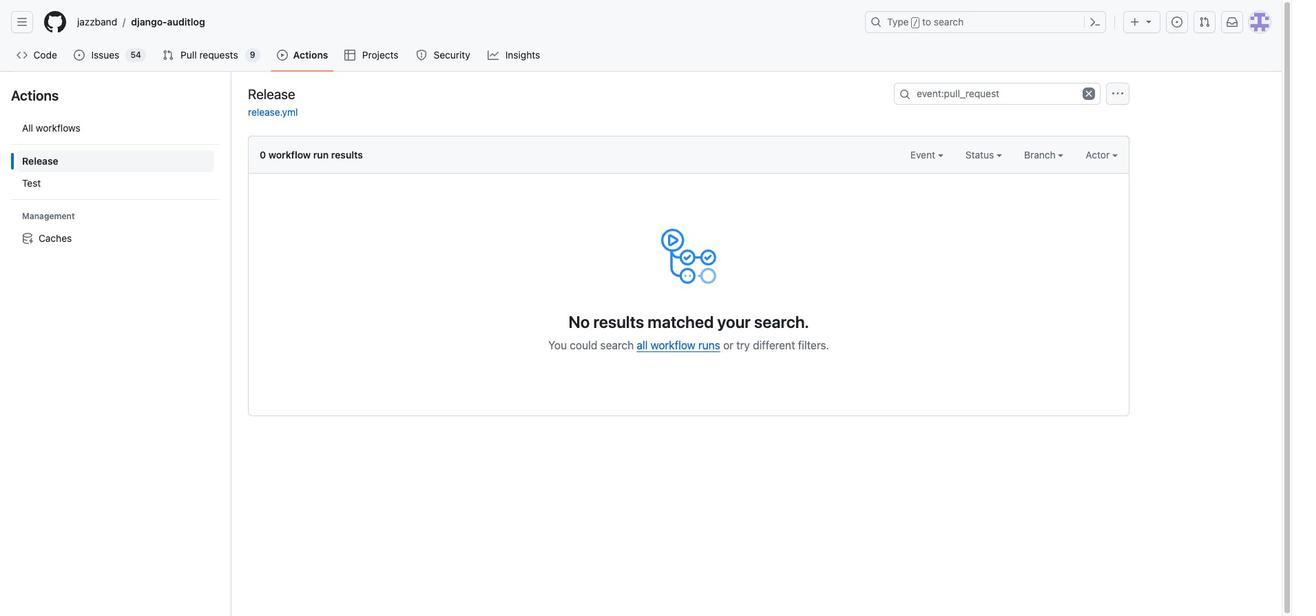 Task type: vqa. For each thing, say whether or not it's contained in the screenshot.
third the ago from the bottom of the page
no



Task type: locate. For each thing, give the bounding box(es) containing it.
results
[[331, 149, 363, 161], [594, 312, 644, 331]]

/ for type
[[914, 18, 919, 28]]

0 vertical spatial actions
[[293, 49, 328, 61]]

1 horizontal spatial actions
[[293, 49, 328, 61]]

list containing all workflows
[[11, 112, 220, 255]]

list
[[72, 11, 857, 33], [11, 112, 220, 255]]

graph image
[[488, 50, 499, 61]]

/ inside jazzband / django-auditlog
[[123, 16, 126, 28]]

results up all
[[594, 312, 644, 331]]

release up release.yml
[[248, 86, 295, 102]]

security link
[[411, 45, 477, 65]]

1 horizontal spatial /
[[914, 18, 919, 28]]

insights
[[506, 49, 541, 61]]

release link
[[17, 150, 214, 172]]

release.yml link
[[248, 106, 298, 118]]

54
[[131, 50, 141, 60]]

type
[[888, 16, 909, 28]]

all
[[22, 122, 33, 134]]

search
[[934, 16, 964, 28], [601, 339, 634, 351]]

actions link
[[271, 45, 334, 65]]

0 horizontal spatial release
[[22, 155, 58, 167]]

0 vertical spatial search
[[934, 16, 964, 28]]

actions
[[293, 49, 328, 61], [11, 88, 59, 103]]

results right the run
[[331, 149, 363, 161]]

to
[[923, 16, 932, 28]]

/
[[123, 16, 126, 28], [914, 18, 919, 28]]

management
[[22, 211, 75, 221]]

security
[[434, 49, 470, 61]]

1 horizontal spatial workflow
[[651, 339, 696, 351]]

search right to
[[934, 16, 964, 28]]

actions right "play" image
[[293, 49, 328, 61]]

workflow down matched
[[651, 339, 696, 351]]

/ left django-
[[123, 16, 126, 28]]

git pull request image
[[1200, 17, 1211, 28]]

issue opened image
[[74, 50, 85, 61]]

pull requests
[[181, 49, 238, 61]]

/ inside type / to search
[[914, 18, 919, 28]]

code
[[33, 49, 57, 61]]

release inside filter workflows element
[[22, 155, 58, 167]]

search left all
[[601, 339, 634, 351]]

/ for jazzband
[[123, 16, 126, 28]]

no
[[569, 312, 590, 331]]

release up test
[[22, 155, 58, 167]]

play image
[[277, 50, 288, 61]]

type / to search
[[888, 16, 964, 28]]

0
[[260, 149, 266, 161]]

workflow right 0
[[269, 149, 311, 161]]

search.
[[755, 312, 809, 331]]

projects
[[362, 49, 399, 61]]

1 vertical spatial list
[[11, 112, 220, 255]]

1 vertical spatial release
[[22, 155, 58, 167]]

0 horizontal spatial workflow
[[269, 149, 311, 161]]

actions up all
[[11, 88, 59, 103]]

1 horizontal spatial release
[[248, 86, 295, 102]]

0 horizontal spatial search
[[601, 339, 634, 351]]

0 vertical spatial list
[[72, 11, 857, 33]]

workflow
[[269, 149, 311, 161], [651, 339, 696, 351]]

release
[[248, 86, 295, 102], [22, 155, 58, 167]]

0 horizontal spatial actions
[[11, 88, 59, 103]]

1 vertical spatial workflow
[[651, 339, 696, 351]]

jazzband link
[[72, 11, 123, 33]]

all workflows
[[22, 122, 81, 134]]

0 vertical spatial release
[[248, 86, 295, 102]]

jazzband / django-auditlog
[[77, 16, 205, 28]]

1 horizontal spatial results
[[594, 312, 644, 331]]

issues
[[91, 49, 119, 61]]

all workflows link
[[17, 117, 214, 139]]

/ left to
[[914, 18, 919, 28]]

clear filters image
[[1083, 88, 1096, 100]]

branch
[[1025, 149, 1059, 161]]

0 horizontal spatial /
[[123, 16, 126, 28]]

1 horizontal spatial search
[[934, 16, 964, 28]]

different
[[753, 339, 796, 351]]

your
[[718, 312, 751, 331]]

show workflow options image
[[1113, 88, 1124, 99]]

auditlog
[[167, 16, 205, 28]]

issue opened image
[[1172, 17, 1183, 28]]

None search field
[[894, 83, 1101, 105]]

table image
[[345, 50, 356, 61]]

command palette image
[[1090, 17, 1101, 28]]

code link
[[11, 45, 63, 65]]

search image
[[900, 89, 911, 100]]

shield image
[[416, 50, 427, 61]]

0 horizontal spatial results
[[331, 149, 363, 161]]

insights link
[[483, 45, 547, 65]]

actions inside 'link'
[[293, 49, 328, 61]]

you could search all workflow runs or try different filters.
[[549, 339, 830, 351]]

caches
[[39, 232, 72, 244]]

1 vertical spatial actions
[[11, 88, 59, 103]]

code image
[[17, 50, 28, 61]]

1 vertical spatial search
[[601, 339, 634, 351]]

event
[[911, 149, 938, 161]]

run
[[313, 149, 329, 161]]



Task type: describe. For each thing, give the bounding box(es) containing it.
Filter workflow runs search field
[[894, 83, 1101, 105]]

actor button
[[1086, 147, 1118, 162]]

try
[[737, 339, 750, 351]]

1 vertical spatial results
[[594, 312, 644, 331]]

filters.
[[799, 339, 830, 351]]

plus image
[[1130, 17, 1141, 28]]

all
[[637, 339, 648, 351]]

django-
[[131, 16, 167, 28]]

runs
[[699, 339, 721, 351]]

or
[[724, 339, 734, 351]]

requests
[[199, 49, 238, 61]]

test link
[[17, 172, 214, 194]]

status
[[966, 149, 997, 161]]

list containing jazzband
[[72, 11, 857, 33]]

pull
[[181, 49, 197, 61]]

caches link
[[17, 227, 214, 249]]

notifications image
[[1227, 17, 1238, 28]]

you
[[549, 339, 567, 351]]

workflows
[[36, 122, 81, 134]]

status button
[[966, 147, 1003, 162]]

9
[[250, 50, 255, 60]]

projects link
[[339, 45, 405, 65]]

release.yml
[[248, 106, 298, 118]]

filter workflows element
[[17, 150, 214, 194]]

jazzband
[[77, 16, 117, 28]]

0 vertical spatial results
[[331, 149, 363, 161]]

no results matched your search.
[[569, 312, 809, 331]]

event button
[[911, 147, 944, 162]]

git pull request image
[[163, 50, 174, 61]]

django-auditlog link
[[126, 11, 211, 33]]

actor
[[1086, 149, 1113, 161]]

0 vertical spatial workflow
[[269, 149, 311, 161]]

0 workflow run results
[[260, 149, 363, 161]]

homepage image
[[44, 11, 66, 33]]

github actions image
[[662, 229, 717, 284]]

all workflow runs link
[[637, 339, 721, 351]]

matched
[[648, 312, 714, 331]]

triangle down image
[[1144, 16, 1155, 27]]

could
[[570, 339, 598, 351]]

test
[[22, 177, 41, 189]]



